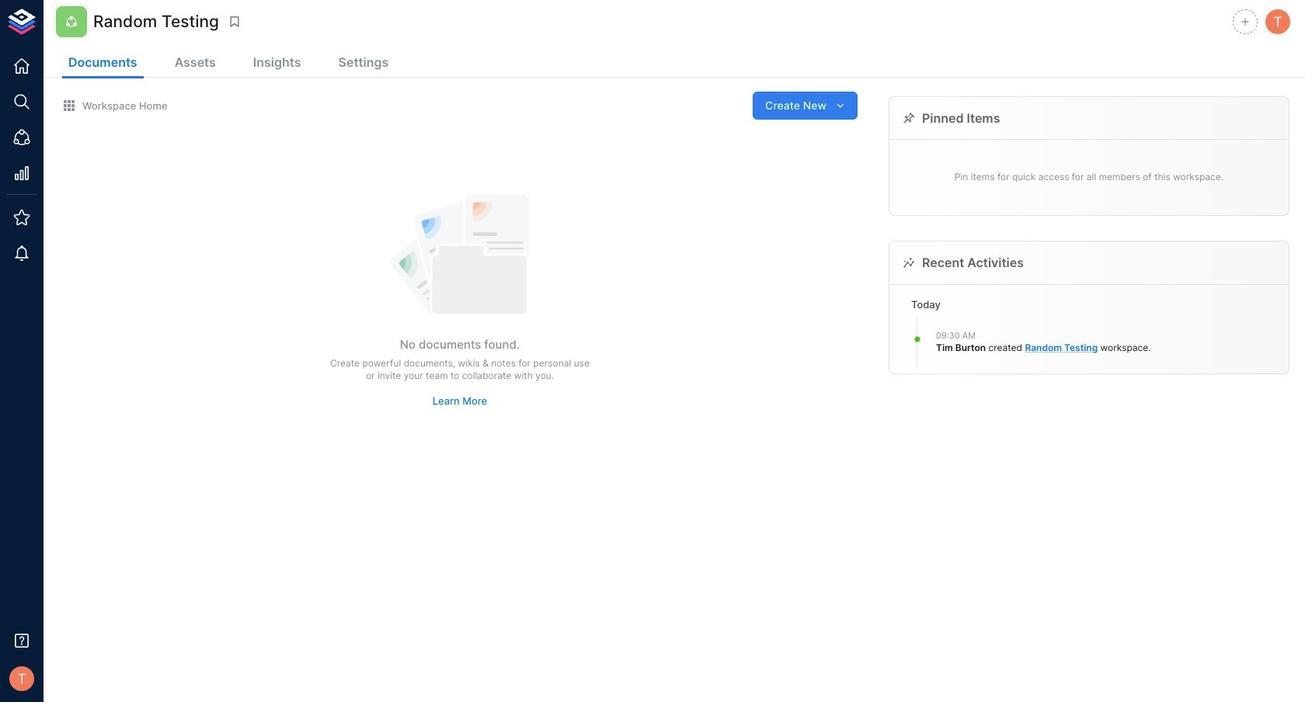 Task type: vqa. For each thing, say whether or not it's contained in the screenshot.
Bookmark image
yes



Task type: describe. For each thing, give the bounding box(es) containing it.
bookmark image
[[228, 15, 242, 29]]



